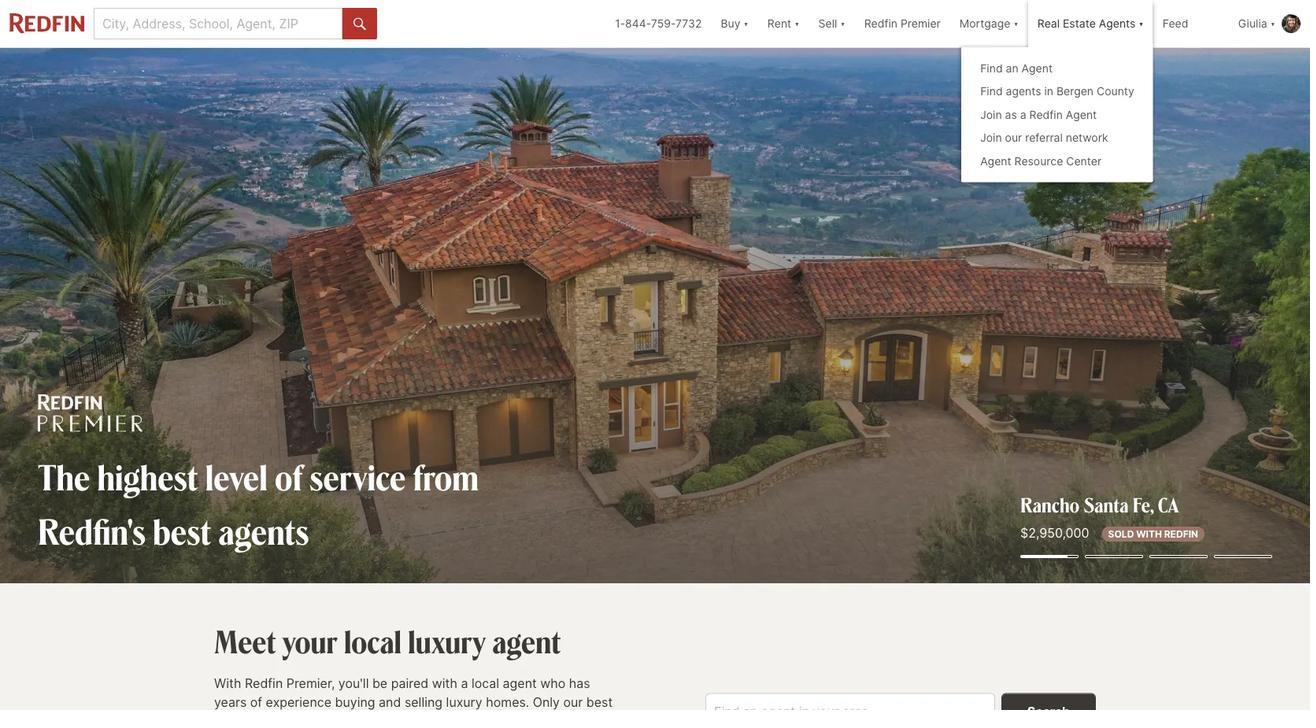 Task type: vqa. For each thing, say whether or not it's contained in the screenshot.
"Schools"
no



Task type: describe. For each thing, give the bounding box(es) containing it.
a
[[461, 676, 468, 691]]

giulia
[[1239, 17, 1268, 30]]

0 vertical spatial local
[[344, 621, 402, 662]]

our
[[564, 695, 583, 710]]

only
[[533, 695, 560, 710]]

$2,950,000
[[1021, 525, 1090, 541]]

agents
[[218, 508, 309, 554]]

feed button
[[1154, 0, 1229, 47]]

local inside with redfin premier, you'll be paired with a local agent who has years of experience buying and selling luxury homes. only our bes
[[472, 676, 499, 691]]

meet your local luxury agent
[[214, 621, 561, 662]]

redfin
[[1165, 529, 1199, 540]]

santa
[[1084, 492, 1129, 518]]

luxury inside with redfin premier, you'll be paired with a local agent who has years of experience buying and selling luxury homes. only our bes
[[446, 695, 483, 710]]

premier logo image
[[38, 394, 143, 432]]

has
[[569, 676, 591, 691]]

▾ for sell ▾
[[841, 17, 846, 30]]

premier
[[901, 17, 941, 30]]

sold
[[1109, 529, 1135, 540]]

redfin premier button
[[855, 0, 951, 47]]

mortgage ▾ button
[[951, 0, 1029, 47]]

buy ▾
[[721, 17, 749, 30]]

with
[[1137, 529, 1163, 540]]

sell
[[819, 17, 838, 30]]

paired
[[391, 676, 429, 691]]

buy
[[721, 17, 741, 30]]

fe,
[[1133, 492, 1154, 518]]

real estate agents ▾
[[1038, 17, 1144, 30]]

▾ for buy ▾
[[744, 17, 749, 30]]

selling
[[405, 695, 443, 710]]

rent ▾ button
[[768, 0, 800, 47]]

0 vertical spatial luxury
[[408, 621, 486, 662]]

redfin premier
[[865, 17, 941, 30]]

premier,
[[287, 676, 335, 691]]

and
[[379, 695, 401, 710]]

redfin inside redfin premier button
[[865, 17, 898, 30]]

feed
[[1163, 17, 1189, 30]]

sell ▾ button
[[819, 0, 846, 47]]

rent ▾
[[768, 17, 800, 30]]

be
[[373, 676, 388, 691]]

0 vertical spatial agent
[[492, 621, 561, 662]]

your
[[283, 621, 338, 662]]

real estate agents ▾ button
[[1029, 0, 1154, 47]]

1-844-759-7732 link
[[615, 17, 702, 30]]

agent inside with redfin premier, you'll be paired with a local agent who has years of experience buying and selling luxury homes. only our bes
[[503, 676, 537, 691]]

buy ▾ button
[[712, 0, 758, 47]]

buying
[[335, 695, 375, 710]]

level
[[205, 454, 268, 500]]

rancho
[[1021, 492, 1080, 518]]

highest
[[97, 454, 198, 500]]



Task type: locate. For each thing, give the bounding box(es) containing it.
▾
[[744, 17, 749, 30], [795, 17, 800, 30], [841, 17, 846, 30], [1014, 17, 1019, 30], [1139, 17, 1144, 30], [1271, 17, 1276, 30]]

1 vertical spatial luxury
[[446, 695, 483, 710]]

experience
[[266, 695, 332, 710]]

1 horizontal spatial local
[[472, 676, 499, 691]]

agents
[[1099, 17, 1136, 30]]

5 ▾ from the left
[[1139, 17, 1144, 30]]

luxury down a at the bottom of the page
[[446, 695, 483, 710]]

service
[[310, 454, 406, 500]]

years
[[214, 695, 247, 710]]

1-
[[615, 17, 626, 30]]

agent up who
[[492, 621, 561, 662]]

sold with redfin
[[1109, 529, 1199, 540]]

with
[[432, 676, 458, 691]]

sell ▾ button
[[809, 0, 855, 47]]

estate
[[1063, 17, 1096, 30]]

ca
[[1159, 492, 1180, 518]]

of inside the highest level of service from redfin's best agents
[[275, 454, 303, 500]]

▾ right buy
[[744, 17, 749, 30]]

▾ right agents
[[1139, 17, 1144, 30]]

3 ▾ from the left
[[841, 17, 846, 30]]

4 ▾ from the left
[[1014, 17, 1019, 30]]

1 vertical spatial of
[[250, 695, 262, 710]]

luxury up with at the left of page
[[408, 621, 486, 662]]

the
[[38, 454, 90, 500]]

user photo image
[[1282, 14, 1301, 33]]

local up be at the left
[[344, 621, 402, 662]]

redfin left premier
[[865, 17, 898, 30]]

▾ left user photo
[[1271, 17, 1276, 30]]

of right years
[[250, 695, 262, 710]]

rent ▾ button
[[758, 0, 809, 47]]

submit search image
[[354, 18, 366, 30]]

0 horizontal spatial of
[[250, 695, 262, 710]]

1 horizontal spatial redfin
[[865, 17, 898, 30]]

of right level
[[275, 454, 303, 500]]

agent up homes.
[[503, 676, 537, 691]]

1 ▾ from the left
[[744, 17, 749, 30]]

of inside with redfin premier, you'll be paired with a local agent who has years of experience buying and selling luxury homes. only our bes
[[250, 695, 262, 710]]

homes.
[[486, 695, 530, 710]]

meet
[[214, 621, 276, 662]]

redfin right with
[[245, 676, 283, 691]]

real estate agents ▾ link
[[1038, 0, 1144, 47]]

rent
[[768, 17, 792, 30]]

▾ inside dropdown button
[[1139, 17, 1144, 30]]

7732
[[676, 17, 702, 30]]

best
[[153, 508, 211, 554]]

▾ for mortgage ▾
[[1014, 17, 1019, 30]]

redfin
[[865, 17, 898, 30], [245, 676, 283, 691]]

844-
[[626, 17, 651, 30]]

rancho santa fe, ca
[[1021, 492, 1180, 518]]

mortgage ▾
[[960, 17, 1019, 30]]

▾ for giulia ▾
[[1271, 17, 1276, 30]]

redfin inside with redfin premier, you'll be paired with a local agent who has years of experience buying and selling luxury homes. only our bes
[[245, 676, 283, 691]]

▾ for rent ▾
[[795, 17, 800, 30]]

real
[[1038, 17, 1060, 30]]

sell ▾
[[819, 17, 846, 30]]

giulia ▾
[[1239, 17, 1276, 30]]

with
[[214, 676, 241, 691]]

▾ right "rent"
[[795, 17, 800, 30]]

1 horizontal spatial of
[[275, 454, 303, 500]]

you'll
[[339, 676, 369, 691]]

0 vertical spatial redfin
[[865, 17, 898, 30]]

▾ right "sell" at the right top of the page
[[841, 17, 846, 30]]

1 vertical spatial redfin
[[245, 676, 283, 691]]

1-844-759-7732
[[615, 17, 702, 30]]

mortgage
[[960, 17, 1011, 30]]

759-
[[651, 17, 676, 30]]

with redfin premier, you'll be paired with a local agent who has years of experience buying and selling luxury homes. only our bes
[[214, 676, 613, 711]]

agent
[[492, 621, 561, 662], [503, 676, 537, 691]]

buy ▾ button
[[721, 0, 749, 47]]

from
[[413, 454, 479, 500]]

local
[[344, 621, 402, 662], [472, 676, 499, 691]]

redfin's
[[38, 508, 146, 554]]

who
[[541, 676, 566, 691]]

of
[[275, 454, 303, 500], [250, 695, 262, 710]]

mortgage ▾ button
[[960, 0, 1019, 47]]

luxury
[[408, 621, 486, 662], [446, 695, 483, 710]]

local right a at the bottom of the page
[[472, 676, 499, 691]]

2 ▾ from the left
[[795, 17, 800, 30]]

1 vertical spatial local
[[472, 676, 499, 691]]

0 horizontal spatial local
[[344, 621, 402, 662]]

0 vertical spatial of
[[275, 454, 303, 500]]

City, Address, School, Agent, ZIP search field
[[94, 8, 343, 39]]

1 vertical spatial agent
[[503, 676, 537, 691]]

▾ right mortgage at the right top
[[1014, 17, 1019, 30]]

6 ▾ from the left
[[1271, 17, 1276, 30]]

0 horizontal spatial redfin
[[245, 676, 283, 691]]

the highest level of service from redfin's best agents
[[38, 454, 479, 554]]



